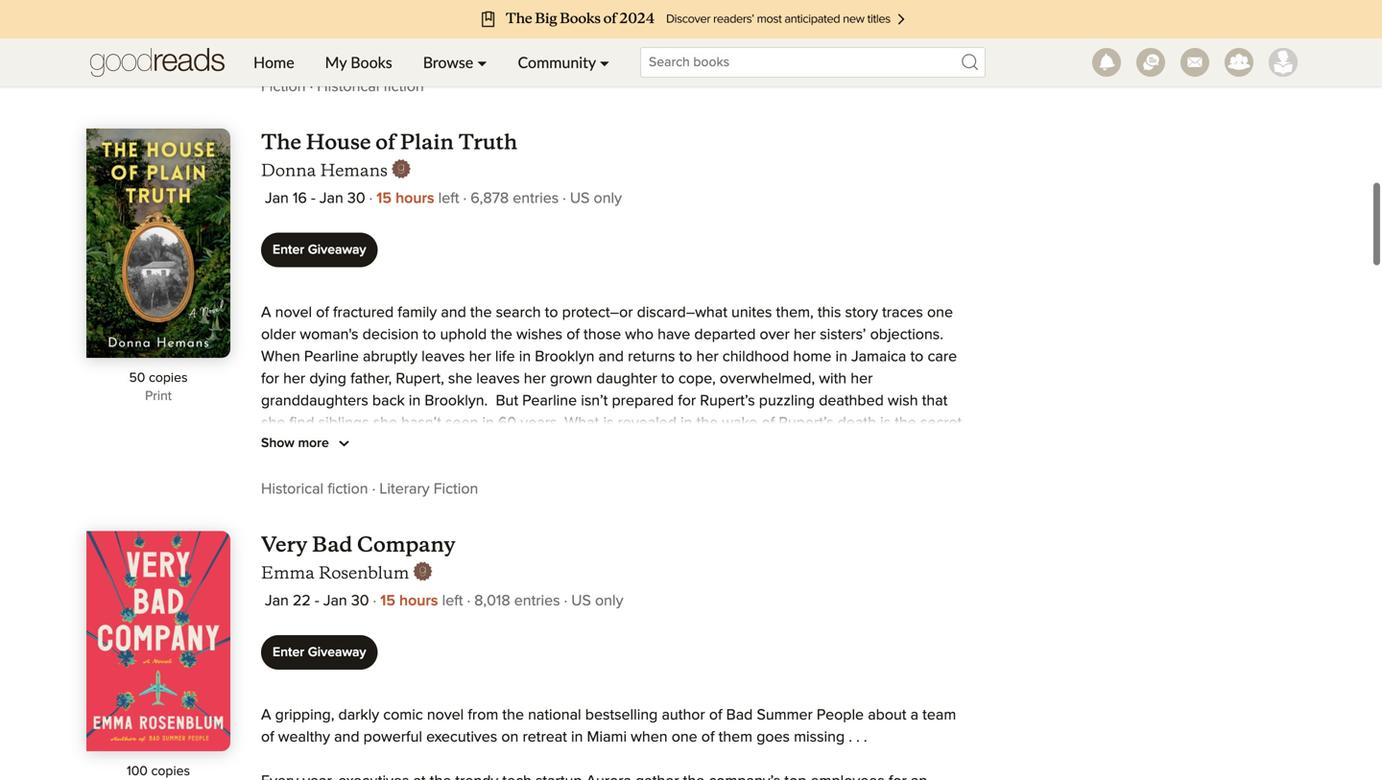 Task type: locate. For each thing, give the bounding box(es) containing it.
1 horizontal spatial rupert's
[[779, 416, 834, 431]]

life up everything
[[650, 460, 669, 475]]

0 horizontal spatial ▾
[[477, 53, 487, 72]]

8,018 entries
[[474, 594, 560, 609]]

1 vertical spatial pearline
[[522, 394, 577, 409]]

home,
[[261, 548, 303, 563]]

1 show more from the top
[[261, 34, 332, 47]]

her down uphold
[[469, 349, 491, 365]]

0 horizontal spatial fiction
[[261, 79, 306, 95]]

the
[[261, 129, 301, 155], [649, 438, 675, 453]]

pearline's
[[805, 460, 870, 475]]

0 vertical spatial has
[[544, 504, 568, 519]]

one right traces
[[927, 305, 953, 321]]

2 enter from the top
[[273, 646, 304, 659]]

rest
[[395, 482, 420, 497]]

0 vertical spatial this
[[818, 305, 841, 321]]

show up "traumatic" at the bottom left of page
[[261, 437, 295, 450]]

only for the house of plain truth
[[594, 191, 622, 206]]

left left 6,878
[[438, 191, 459, 206]]

the up on
[[502, 708, 524, 723]]

where up 'literary fiction'
[[419, 460, 461, 475]]

emma rosenblum
[[261, 562, 409, 584]]

meaning
[[859, 526, 918, 541]]

and up everything
[[673, 460, 699, 475]]

copies for 100 copies
[[151, 765, 190, 778]]

15 hours left down the "the house of plain truth" 'link'
[[377, 191, 459, 206]]

2 more from the top
[[298, 437, 329, 450]]

show more button
[[261, 30, 355, 53], [261, 432, 355, 455]]

-
[[311, 191, 316, 206], [315, 594, 319, 609]]

us for very bad company
[[571, 594, 591, 609]]

▾ right 'community'
[[600, 53, 609, 72]]

enter giveaway link
[[261, 233, 378, 267], [261, 635, 378, 670]]

1 horizontal spatial pearline
[[522, 394, 577, 409]]

0 horizontal spatial that
[[261, 438, 287, 453]]

a left "gripping,"
[[261, 708, 271, 723]]

hasn't
[[401, 416, 441, 431]]

book cover image
[[86, 129, 230, 358], [86, 531, 230, 751]]

fiction
[[383, 79, 424, 95], [328, 482, 368, 497]]

0 vertical spatial us only
[[570, 191, 622, 206]]

2 enter giveaway link from the top
[[261, 635, 378, 670]]

1 vertical spatial historical
[[261, 482, 324, 497]]

house down wake
[[679, 438, 723, 453]]

us only for very bad company
[[571, 594, 623, 609]]

the down cuba,
[[369, 482, 391, 497]]

0 vertical spatial one
[[927, 305, 953, 321]]

0 vertical spatial siblings
[[318, 416, 369, 431]]

prose
[[805, 504, 844, 519]]

goodreads author image for of
[[391, 159, 411, 179]]

is down isn't
[[603, 416, 614, 431]]

goodreads author image inside donna hemans link
[[391, 159, 411, 179]]

jamaica
[[851, 349, 906, 365]]

granddaughters
[[261, 394, 368, 409]]

search
[[496, 305, 541, 321]]

15 for company
[[380, 594, 395, 609]]

0 vertical spatial giveaway
[[308, 243, 366, 257]]

us down get on the left of the page
[[571, 594, 591, 609]]

1 a from the top
[[261, 305, 271, 321]]

life
[[495, 349, 515, 365], [650, 460, 669, 475]]

2 horizontal spatial one
[[927, 305, 953, 321]]

2 horizontal spatial .
[[864, 730, 867, 745]]

0 vertical spatial 15
[[377, 191, 392, 206]]

1 vertical spatial more
[[298, 437, 329, 450]]

1 vertical spatial enter
[[273, 646, 304, 659]]

0 vertical spatial when
[[329, 482, 365, 497]]

goodreads author image inside emma rosenblum link
[[413, 562, 432, 581]]

2 vertical spatial novel
[[427, 708, 464, 723]]

more up my
[[298, 34, 329, 47]]

life up but
[[495, 349, 515, 365]]

0 vertical spatial show more
[[261, 34, 332, 47]]

us only right '6,878 entries'
[[570, 191, 622, 206]]

family's
[[889, 438, 938, 453]]

1 giveaway from the top
[[308, 243, 366, 257]]

30 for bad
[[351, 594, 369, 609]]

she left "find"
[[261, 416, 285, 431]]

15 hours left for company
[[380, 594, 463, 609]]

divided
[[589, 526, 639, 541]]

plain inside a novel of fractured family and the search to protect–or discard–what unites them, this story traces one older woman's decision to uphold the wishes of those who have departed over her sisters' objections. when pearline abruptly leaves her life in brooklyn and returns to her childhood home in jamaica to care for her dying father, rupert, she leaves her grown daughter to cope, overwhelmed, with her granddaughters back in brooklyn.  but pearline isn't prepared for rupert's puzzling deathbed wish that she find siblings she hasn't seen in 60 years. what is revealed in the wake of rupert's death is the secret that splintered the family. moving through time and place, the house of plain truth charts the family's traumatic past in cuba, where rupert had sought a better life and where three of pearline's siblings remained when the rest of the family left for jamaica. everything pearline learns challenges what she knows about her family and the place she has always called home. in lush, lyrical prose inspired by the author's own family story, this novel explores the divided loyalties within a family, the true meaning of home, and what one woman has to sacrifice to get what she ultimately wants.
[[744, 438, 777, 453]]

goodreads author image
[[391, 159, 411, 179], [413, 562, 432, 581]]

fiction down home
[[261, 79, 306, 95]]

a inside a novel of fractured family and the search to protect–or discard–what unites them, this story traces one older woman's decision to uphold the wishes of those who have departed over her sisters' objections. when pearline abruptly leaves her life in brooklyn and returns to her childhood home in jamaica to care for her dying father, rupert, she leaves her grown daughter to cope, overwhelmed, with her granddaughters back in brooklyn.  but pearline isn't prepared for rupert's puzzling deathbed wish that she find siblings she hasn't seen in 60 years. what is revealed in the wake of rupert's death is the secret that splintered the family. moving through time and place, the house of plain truth charts the family's traumatic past in cuba, where rupert had sought a better life and where three of pearline's siblings remained when the rest of the family left for jamaica. everything pearline learns challenges what she knows about her family and the place she has always called home. in lush, lyrical prose inspired by the author's own family story, this novel explores the divided loyalties within a family, the true meaning of home, and what one woman has to sacrifice to get what she ultimately wants.
[[261, 305, 271, 321]]

the down "search"
[[491, 327, 512, 343]]

with
[[819, 371, 847, 387]]

0 vertical spatial rupert's
[[700, 394, 755, 409]]

the down wish
[[895, 416, 916, 431]]

jamaica.
[[557, 482, 616, 497]]

1 vertical spatial rupert's
[[779, 416, 834, 431]]

of right meaning
[[922, 526, 935, 541]]

1 vertical spatial fiction
[[328, 482, 368, 497]]

the down moving
[[441, 482, 463, 497]]

1 horizontal spatial that
[[922, 394, 948, 409]]

more for 1st show more 'button' from the bottom
[[298, 437, 329, 450]]

15
[[377, 191, 392, 206], [380, 594, 395, 609]]

2 show more from the top
[[261, 437, 332, 450]]

0 vertical spatial the
[[261, 129, 301, 155]]

2 ▾ from the left
[[600, 53, 609, 72]]

jan left 22
[[265, 594, 289, 609]]

to down objections.
[[910, 349, 924, 365]]

1 where from the left
[[419, 460, 461, 475]]

in left miami
[[571, 730, 583, 745]]

daughter
[[596, 371, 657, 387]]

left left '8,018' at the bottom left of the page
[[442, 594, 463, 609]]

1 book cover image from the top
[[86, 129, 230, 358]]

0 horizontal spatial is
[[603, 416, 614, 431]]

None search field
[[625, 47, 1001, 78]]

deathbed
[[819, 394, 884, 409]]

what
[[564, 416, 599, 431]]

left for of
[[438, 191, 459, 206]]

a inside a gripping, darkly comic novel from the national bestselling author of bad summer people about a team of wealthy and powerful executives on retreat in miami when one of them goes missing . . .
[[261, 708, 271, 723]]

very bad company link
[[261, 532, 455, 558]]

0 vertical spatial book cover image
[[86, 129, 230, 358]]

called
[[622, 504, 662, 519]]

2 giveaway from the top
[[308, 646, 366, 659]]

historical
[[317, 79, 380, 95], [261, 482, 324, 497]]

1 horizontal spatial the
[[649, 438, 675, 453]]

1 vertical spatial entries
[[514, 594, 560, 609]]

rupert
[[465, 460, 510, 475]]

- for house
[[311, 191, 316, 206]]

leaves down uphold
[[421, 349, 465, 365]]

1 more from the top
[[298, 34, 329, 47]]

copies right 100
[[151, 765, 190, 778]]

about inside a novel of fractured family and the search to protect–or discard–what unites them, this story traces one older woman's decision to uphold the wishes of those who have departed over her sisters' objections. when pearline abruptly leaves her life in brooklyn and returns to her childhood home in jamaica to care for her dying father, rupert, she leaves her grown daughter to cope, overwhelmed, with her granddaughters back in brooklyn.  but pearline isn't prepared for rupert's puzzling deathbed wish that she find siblings she hasn't seen in 60 years. what is revealed in the wake of rupert's death is the secret that splintered the family. moving through time and place, the house of plain truth charts the family's traumatic past in cuba, where rupert had sought a better life and where three of pearline's siblings remained when the rest of the family left for jamaica. everything pearline learns challenges what she knows about her family and the place she has always called home. in lush, lyrical prose inspired by the author's own family story, this novel explores the divided loyalties within a family, the true meaning of home, and what one woman has to sacrifice to get what she ultimately wants.
[[309, 504, 347, 519]]

1 show from the top
[[261, 34, 295, 47]]

0 vertical spatial for
[[261, 371, 279, 387]]

15 for of
[[377, 191, 392, 206]]

0 horizontal spatial goodreads author image
[[391, 159, 411, 179]]

enter giveaway
[[273, 243, 366, 257], [273, 646, 366, 659]]

1 vertical spatial book cover image
[[86, 531, 230, 751]]

the inside a novel of fractured family and the search to protect–or discard–what unites them, this story traces one older woman's decision to uphold the wishes of those who have departed over her sisters' objections. when pearline abruptly leaves her life in brooklyn and returns to her childhood home in jamaica to care for her dying father, rupert, she leaves her grown daughter to cope, overwhelmed, with her granddaughters back in brooklyn.  but pearline isn't prepared for rupert's puzzling deathbed wish that she find siblings she hasn't seen in 60 years. what is revealed in the wake of rupert's death is the secret that splintered the family. moving through time and place, the house of plain truth charts the family's traumatic past in cuba, where rupert had sought a better life and where three of pearline's siblings remained when the rest of the family left for jamaica. everything pearline learns challenges what she knows about her family and the place she has always called home. in lush, lyrical prose inspired by the author's own family story, this novel explores the divided loyalties within a family, the true meaning of home, and what one woman has to sacrifice to get what she ultimately wants.
[[649, 438, 675, 453]]

1 enter giveaway link from the top
[[261, 233, 378, 267]]

6,878
[[470, 191, 509, 206]]

us right '6,878 entries'
[[570, 191, 590, 206]]

pearline up in
[[695, 482, 750, 497]]

2 vertical spatial left
[[442, 594, 463, 609]]

1 horizontal spatial about
[[868, 708, 907, 723]]

copies inside 50 copies print
[[149, 371, 188, 385]]

loyalties
[[643, 526, 698, 541]]

1 vertical spatial plain
[[744, 438, 777, 453]]

and down those at the left top of the page
[[598, 349, 624, 365]]

family.
[[387, 438, 429, 453]]

goodreads author image for company
[[413, 562, 432, 581]]

returns
[[628, 349, 675, 365]]

2 where from the left
[[703, 460, 745, 475]]

hours down the house of plain truth
[[396, 191, 434, 206]]

one down story,
[[372, 548, 398, 563]]

a
[[261, 305, 271, 321], [261, 708, 271, 723]]

1 vertical spatial fiction
[[434, 482, 478, 497]]

she down the loyalties in the bottom of the page
[[639, 548, 663, 563]]

one inside a gripping, darkly comic novel from the national bestselling author of bad summer people about a team of wealthy and powerful executives on retreat in miami when one of them goes missing . . .
[[672, 730, 697, 745]]

team
[[923, 708, 956, 723]]

house
[[306, 129, 371, 155], [679, 438, 723, 453]]

0 vertical spatial bad
[[312, 532, 352, 558]]

fractured
[[333, 305, 394, 321]]

0 horizontal spatial fiction
[[328, 482, 368, 497]]

1 horizontal spatial ▾
[[600, 53, 609, 72]]

0 horizontal spatial about
[[309, 504, 347, 519]]

2 . from the left
[[856, 730, 860, 745]]

prepared
[[612, 394, 674, 409]]

enter
[[273, 243, 304, 257], [273, 646, 304, 659]]

giveaway down jan 22 - jan 30
[[308, 646, 366, 659]]

jan
[[265, 191, 289, 206], [320, 191, 343, 206], [265, 594, 289, 609], [323, 594, 347, 609]]

secret
[[920, 416, 962, 431]]

2 book cover image from the top
[[86, 531, 230, 751]]

1 horizontal spatial fiction
[[383, 79, 424, 95]]

2 vertical spatial pearline
[[695, 482, 750, 497]]

15 hours left for of
[[377, 191, 459, 206]]

rupert's up wake
[[700, 394, 755, 409]]

us only for the house of plain truth
[[570, 191, 622, 206]]

goodreads author image down the "the house of plain truth" 'link'
[[391, 159, 411, 179]]

print
[[145, 390, 172, 403]]

50 copies print
[[129, 371, 188, 403]]

0 horizontal spatial leaves
[[421, 349, 465, 365]]

plain up three
[[744, 438, 777, 453]]

1 vertical spatial life
[[650, 460, 669, 475]]

left for company
[[442, 594, 463, 609]]

1 vertical spatial truth
[[781, 438, 815, 453]]

0 horizontal spatial truth
[[458, 129, 517, 155]]

0 vertical spatial -
[[311, 191, 316, 206]]

1 vertical spatial the
[[649, 438, 675, 453]]

bad
[[312, 532, 352, 558], [726, 708, 753, 723]]

her up the cope,
[[696, 349, 719, 365]]

only for very bad company
[[595, 594, 623, 609]]

that
[[922, 394, 948, 409], [261, 438, 287, 453]]

hemans
[[320, 160, 388, 181]]

.
[[849, 730, 852, 745], [856, 730, 860, 745], [864, 730, 867, 745]]

1 vertical spatial hours
[[399, 594, 438, 609]]

1 horizontal spatial one
[[672, 730, 697, 745]]

about inside a gripping, darkly comic novel from the national bestselling author of bad summer people about a team of wealthy and powerful executives on retreat in miami when one of them goes missing . . .
[[868, 708, 907, 723]]

three
[[749, 460, 784, 475]]

inspired
[[847, 504, 901, 519]]

1 enter giveaway from the top
[[273, 243, 366, 257]]

time
[[543, 438, 572, 453]]

3 . from the left
[[864, 730, 867, 745]]

miami
[[587, 730, 627, 745]]

her up deathbed
[[851, 371, 873, 387]]

about right the people
[[868, 708, 907, 723]]

fiction down the rupert
[[434, 482, 478, 497]]

in down rupert,
[[409, 394, 421, 409]]

0 vertical spatial show
[[261, 34, 295, 47]]

1 vertical spatial has
[[455, 548, 479, 563]]

very bad company
[[261, 532, 455, 558]]

0 vertical spatial about
[[309, 504, 347, 519]]

book cover image for the
[[86, 129, 230, 358]]

one
[[927, 305, 953, 321], [372, 548, 398, 563], [672, 730, 697, 745]]

of down wake
[[727, 438, 740, 453]]

1 horizontal spatial leaves
[[476, 371, 520, 387]]

15 down rosenblum
[[380, 594, 395, 609]]

family,
[[757, 526, 799, 541]]

more for 1st show more 'button'
[[298, 34, 329, 47]]

fiction down books
[[383, 79, 424, 95]]

1 horizontal spatial life
[[650, 460, 669, 475]]

0 vertical spatial leaves
[[421, 349, 465, 365]]

decision
[[362, 327, 419, 343]]

this up sisters'
[[818, 305, 841, 321]]

browse ▾
[[423, 53, 487, 72]]

1 vertical spatial that
[[261, 438, 287, 453]]

left
[[438, 191, 459, 206], [510, 482, 531, 497], [442, 594, 463, 609]]

the
[[470, 305, 492, 321], [491, 327, 512, 343], [696, 416, 718, 431], [895, 416, 916, 431], [362, 438, 383, 453], [864, 438, 885, 453], [369, 482, 391, 497], [441, 482, 463, 497], [450, 504, 472, 519], [926, 504, 947, 519], [563, 526, 585, 541], [803, 526, 825, 541], [502, 708, 524, 723]]

uphold
[[440, 327, 487, 343]]

my books link
[[310, 38, 408, 86]]

hours
[[396, 191, 434, 206], [399, 594, 438, 609]]

2 horizontal spatial a
[[910, 708, 919, 723]]

only down get on the left of the page
[[595, 594, 623, 609]]

0 horizontal spatial where
[[419, 460, 461, 475]]

1 enter from the top
[[273, 243, 304, 257]]

show more down "find"
[[261, 437, 332, 450]]

0 horizontal spatial one
[[372, 548, 398, 563]]

us
[[570, 191, 590, 206], [571, 594, 591, 609]]

a up the jamaica.
[[593, 460, 601, 475]]

enter giveaway down jan 16 - jan 30
[[273, 243, 366, 257]]

community ▾
[[518, 53, 609, 72]]

0 vertical spatial us
[[570, 191, 590, 206]]

by
[[905, 504, 922, 519]]

when inside a novel of fractured family and the search to protect–or discard–what unites them, this story traces one older woman's decision to uphold the wishes of those who have departed over her sisters' objections. when pearline abruptly leaves her life in brooklyn and returns to her childhood home in jamaica to care for her dying father, rupert, she leaves her grown daughter to cope, overwhelmed, with her granddaughters back in brooklyn.  but pearline isn't prepared for rupert's puzzling deathbed wish that she find siblings she hasn't seen in 60 years. what is revealed in the wake of rupert's death is the secret that splintered the family. moving through time and place, the house of plain truth charts the family's traumatic past in cuba, where rupert had sought a better life and where three of pearline's siblings remained when the rest of the family left for jamaica. everything pearline learns challenges what she knows about her family and the place she has always called home. in lush, lyrical prose inspired by the author's own family story, this novel explores the divided loyalties within a family, the true meaning of home, and what one woman has to sacrifice to get what she ultimately wants.
[[329, 482, 365, 497]]

goodreads author image down company
[[413, 562, 432, 581]]

0 horizontal spatial .
[[849, 730, 852, 745]]

truth up 6,878
[[458, 129, 517, 155]]

1 vertical spatial -
[[315, 594, 319, 609]]

for down the cope,
[[678, 394, 696, 409]]

novel down place
[[461, 526, 498, 541]]

darkly
[[338, 708, 379, 723]]

pearline
[[304, 349, 359, 365], [522, 394, 577, 409], [695, 482, 750, 497]]

profile image for john smith. image
[[1269, 48, 1298, 77]]

1 vertical spatial copies
[[151, 765, 190, 778]]

siblings
[[318, 416, 369, 431], [873, 460, 924, 475]]

1 horizontal spatial bad
[[726, 708, 753, 723]]

she right rupert,
[[448, 371, 472, 387]]

2 horizontal spatial pearline
[[695, 482, 750, 497]]

novel up older at left top
[[275, 305, 312, 321]]

entries for the house of plain truth
[[513, 191, 559, 206]]

0 vertical spatial historical
[[317, 79, 380, 95]]

dying
[[309, 371, 346, 387]]

one down author on the bottom of page
[[672, 730, 697, 745]]

historical fiction down books
[[317, 79, 424, 95]]

wealthy
[[278, 730, 330, 745]]

1 horizontal spatial .
[[856, 730, 860, 745]]

learns
[[754, 482, 795, 497]]

0 vertical spatial copies
[[149, 371, 188, 385]]

2 enter giveaway from the top
[[273, 646, 366, 659]]

60
[[498, 416, 517, 431]]

us only down get on the left of the page
[[571, 594, 623, 609]]

0 vertical spatial left
[[438, 191, 459, 206]]

2 a from the top
[[261, 708, 271, 723]]

novel inside a gripping, darkly comic novel from the national bestselling author of bad summer people about a team of wealthy and powerful executives on retreat in miami when one of them goes missing . . .
[[427, 708, 464, 723]]

death
[[838, 416, 876, 431]]

2 vertical spatial one
[[672, 730, 697, 745]]

home.
[[666, 504, 707, 519]]

1 ▾ from the left
[[477, 53, 487, 72]]

entries right 6,878
[[513, 191, 559, 206]]

show more up home
[[261, 34, 332, 47]]

home
[[253, 53, 294, 72]]

is
[[603, 416, 614, 431], [880, 416, 891, 431]]

giveaway for house
[[308, 243, 366, 257]]

her down when
[[283, 371, 305, 387]]

show for 1st show more 'button'
[[261, 34, 295, 47]]

1 horizontal spatial goodreads author image
[[413, 562, 432, 581]]

when down past
[[329, 482, 365, 497]]

0 vertical spatial enter giveaway link
[[261, 233, 378, 267]]

for down when
[[261, 371, 279, 387]]

enter down 22
[[273, 646, 304, 659]]

us only
[[570, 191, 622, 206], [571, 594, 623, 609]]

1 vertical spatial show
[[261, 437, 295, 450]]

- for bad
[[315, 594, 319, 609]]

enter giveaway for bad
[[273, 646, 366, 659]]

2 show from the top
[[261, 437, 295, 450]]

1 vertical spatial about
[[868, 708, 907, 723]]

leaves up but
[[476, 371, 520, 387]]

1 vertical spatial siblings
[[873, 460, 924, 475]]

▾ for browse ▾
[[477, 53, 487, 72]]

0 vertical spatial entries
[[513, 191, 559, 206]]

0 vertical spatial pearline
[[304, 349, 359, 365]]

national
[[528, 708, 581, 723]]

1 horizontal spatial has
[[544, 504, 568, 519]]

15 hours left down woman
[[380, 594, 463, 609]]

to
[[545, 305, 558, 321], [423, 327, 436, 343], [679, 349, 692, 365], [910, 349, 924, 365], [661, 371, 674, 387], [483, 548, 496, 563], [560, 548, 573, 563]]

left down 'had' at the left
[[510, 482, 531, 497]]

jan 16 - jan 30
[[265, 191, 365, 206]]

1 vertical spatial enter giveaway link
[[261, 635, 378, 670]]

truth
[[458, 129, 517, 155], [781, 438, 815, 453]]

to down returns
[[661, 371, 674, 387]]

hours down woman
[[399, 594, 438, 609]]

a down 'lush,'
[[745, 526, 753, 541]]

family right own
[[351, 526, 390, 541]]

the inside a gripping, darkly comic novel from the national bestselling author of bad summer people about a team of wealthy and powerful executives on retreat in miami when one of them goes missing . . .
[[502, 708, 524, 723]]

15 down hemans
[[377, 191, 392, 206]]

enter giveaway for house
[[273, 243, 366, 257]]

us for the house of plain truth
[[570, 191, 590, 206]]

- right 16
[[311, 191, 316, 206]]

sought
[[543, 460, 589, 475]]

siblings up splintered
[[318, 416, 369, 431]]

giveaway for bad
[[308, 646, 366, 659]]

house up donna hemans link
[[306, 129, 371, 155]]

2 vertical spatial a
[[910, 708, 919, 723]]



Task type: vqa. For each thing, say whether or not it's contained in the screenshot.
bottom this
yes



Task type: describe. For each thing, give the bounding box(es) containing it.
home link
[[238, 38, 310, 86]]

0 horizontal spatial for
[[261, 371, 279, 387]]

father,
[[350, 371, 392, 387]]

grown
[[550, 371, 592, 387]]

lush,
[[727, 504, 758, 519]]

find
[[289, 416, 314, 431]]

her left "grown"
[[524, 371, 546, 387]]

executives
[[426, 730, 497, 745]]

donna
[[261, 160, 316, 181]]

true
[[829, 526, 855, 541]]

show more for 1st show more 'button' from the bottom
[[261, 437, 332, 450]]

home image
[[90, 38, 225, 86]]

wants.
[[736, 548, 779, 563]]

in left 60
[[482, 416, 494, 431]]

bad inside a gripping, darkly comic novel from the national bestselling author of bad summer people about a team of wealthy and powerful executives on retreat in miami when one of them goes missing . . .
[[726, 708, 753, 723]]

them
[[718, 730, 753, 745]]

in down sisters'
[[835, 349, 847, 365]]

hours for of
[[396, 191, 434, 206]]

emma rosenblum link
[[261, 562, 432, 586]]

the left wake
[[696, 416, 718, 431]]

the up get on the left of the page
[[563, 526, 585, 541]]

retreat
[[523, 730, 567, 745]]

rosenblum
[[319, 562, 409, 584]]

books
[[351, 53, 392, 72]]

when inside a gripping, darkly comic novel from the national bestselling author of bad summer people about a team of wealthy and powerful executives on retreat in miami when one of them goes missing . . .
[[631, 730, 668, 745]]

of right wake
[[762, 416, 775, 431]]

0 vertical spatial fiction
[[261, 79, 306, 95]]

jan down donna hemans link
[[320, 191, 343, 206]]

and down what at the bottom left
[[576, 438, 601, 453]]

jan left 16
[[265, 191, 289, 206]]

of up brooklyn
[[566, 327, 580, 343]]

0 vertical spatial house
[[306, 129, 371, 155]]

splintered
[[291, 438, 358, 453]]

a inside a gripping, darkly comic novel from the national bestselling author of bad summer people about a team of wealthy and powerful executives on retreat in miami when one of them goes missing . . .
[[910, 708, 919, 723]]

she up by
[[912, 482, 936, 497]]

1 vertical spatial for
[[678, 394, 696, 409]]

jan down emma rosenblum on the bottom of page
[[323, 594, 347, 609]]

home
[[793, 349, 831, 365]]

6,878 entries
[[470, 191, 559, 206]]

0 horizontal spatial the
[[261, 129, 301, 155]]

2 horizontal spatial what
[[875, 482, 908, 497]]

enter for the
[[273, 243, 304, 257]]

very
[[261, 532, 307, 558]]

rupert,
[[396, 371, 444, 387]]

of up the woman's
[[316, 305, 329, 321]]

woman's
[[300, 327, 358, 343]]

puzzling
[[759, 394, 815, 409]]

0 vertical spatial a
[[593, 460, 601, 475]]

who
[[625, 327, 654, 343]]

the right by
[[926, 504, 947, 519]]

years.
[[521, 416, 561, 431]]

1 is from the left
[[603, 416, 614, 431]]

remained
[[261, 482, 325, 497]]

when
[[261, 349, 300, 365]]

1 vertical spatial historical fiction
[[261, 482, 368, 497]]

community ▾ link
[[502, 38, 625, 86]]

care
[[928, 349, 957, 365]]

family down the rupert
[[467, 482, 506, 497]]

she down "back"
[[373, 416, 397, 431]]

▾ for community ▾
[[600, 53, 609, 72]]

the down "prose"
[[803, 526, 825, 541]]

everything
[[620, 482, 691, 497]]

the down "death"
[[864, 438, 885, 453]]

summer
[[757, 708, 813, 723]]

a for a gripping, darkly comic novel from the national bestselling author of bad summer people about a team of wealthy and powerful executives on retreat in miami when one of them goes missing . . .
[[261, 708, 271, 723]]

0 horizontal spatial this
[[434, 526, 457, 541]]

place
[[476, 504, 512, 519]]

her up home
[[794, 327, 816, 343]]

challenges
[[799, 482, 871, 497]]

0 vertical spatial life
[[495, 349, 515, 365]]

the house of plain truth link
[[261, 129, 517, 155]]

in right past
[[360, 460, 372, 475]]

sacrifice
[[500, 548, 556, 563]]

the up cuba,
[[362, 438, 383, 453]]

1 vertical spatial a
[[745, 526, 753, 541]]

the house of plain truth
[[261, 129, 517, 155]]

community
[[518, 53, 596, 72]]

isn't
[[581, 394, 608, 409]]

2 show more button from the top
[[261, 432, 355, 455]]

1 horizontal spatial what
[[603, 548, 635, 563]]

gripping,
[[275, 708, 334, 723]]

of left the wealthy
[[261, 730, 274, 745]]

a novel of fractured family and the search to protect–or discard–what unites them, this story traces one older woman's decision to uphold the wishes of those who have departed over her sisters' objections. when pearline abruptly leaves her life in brooklyn and returns to her childhood home in jamaica to care for her dying father, rupert, she leaves her grown daughter to cope, overwhelmed, with her granddaughters back in brooklyn.  but pearline isn't prepared for rupert's puzzling deathbed wish that she find siblings she hasn't seen in 60 years. what is revealed in the wake of rupert's death is the secret that splintered the family. moving through time and place, the house of plain truth charts the family's traumatic past in cuba, where rupert had sought a better life and where three of pearline's siblings remained when the rest of the family left for jamaica. everything pearline learns challenges what she knows about her family and the place she has always called home. in lush, lyrical prose inspired by the author's own family story, this novel explores the divided loyalties within a family, the true meaning of home, and what one woman has to sacrifice to get what she ultimately wants.
[[261, 305, 962, 563]]

0 horizontal spatial pearline
[[304, 349, 359, 365]]

1 . from the left
[[849, 730, 852, 745]]

a for a novel of fractured family and the search to protect–or discard–what unites them, this story traces one older woman's decision to uphold the wishes of those who have departed over her sisters' objections. when pearline abruptly leaves her life in brooklyn and returns to her childhood home in jamaica to care for her dying father, rupert, she leaves her grown daughter to cope, overwhelmed, with her granddaughters back in brooklyn.  but pearline isn't prepared for rupert's puzzling deathbed wish that she find siblings she hasn't seen in 60 years. what is revealed in the wake of rupert's death is the secret that splintered the family. moving through time and place, the house of plain truth charts the family's traumatic past in cuba, where rupert had sought a better life and where three of pearline's siblings remained when the rest of the family left for jamaica. everything pearline learns challenges what she knows about her family and the place she has always called home. in lush, lyrical prose inspired by the author's own family story, this novel explores the divided loyalties within a family, the true meaning of home, and what one woman has to sacrifice to get what she ultimately wants.
[[261, 305, 271, 321]]

to left uphold
[[423, 327, 436, 343]]

of up them
[[709, 708, 722, 723]]

woman
[[402, 548, 451, 563]]

wake
[[722, 416, 758, 431]]

cuba,
[[376, 460, 415, 475]]

goes
[[756, 730, 790, 745]]

get
[[577, 548, 599, 563]]

own
[[318, 526, 347, 541]]

place,
[[605, 438, 645, 453]]

story,
[[394, 526, 430, 541]]

Search by book title or ISBN text field
[[640, 47, 986, 78]]

0 vertical spatial plain
[[400, 129, 454, 155]]

and up uphold
[[441, 305, 466, 321]]

and inside a gripping, darkly comic novel from the national bestselling author of bad summer people about a team of wealthy and powerful executives on retreat in miami when one of them goes missing . . .
[[334, 730, 359, 745]]

book cover image for very
[[86, 531, 230, 751]]

100 copies
[[127, 765, 190, 778]]

people
[[817, 708, 864, 723]]

sisters'
[[820, 327, 866, 343]]

entries for very bad company
[[514, 594, 560, 609]]

1 vertical spatial one
[[372, 548, 398, 563]]

show more for 1st show more 'button'
[[261, 34, 332, 47]]

in down "wishes"
[[519, 349, 531, 365]]

on
[[501, 730, 519, 745]]

0 horizontal spatial what
[[336, 548, 368, 563]]

literary fiction
[[379, 482, 478, 497]]

powerful
[[363, 730, 422, 745]]

truth inside a novel of fractured family and the search to protect–or discard–what unites them, this story traces one older woman's decision to uphold the wishes of those who have departed over her sisters' objections. when pearline abruptly leaves her life in brooklyn and returns to her childhood home in jamaica to care for her dying father, rupert, she leaves her grown daughter to cope, overwhelmed, with her granddaughters back in brooklyn.  but pearline isn't prepared for rupert's puzzling deathbed wish that she find siblings she hasn't seen in 60 years. what is revealed in the wake of rupert's death is the secret that splintered the family. moving through time and place, the house of plain truth charts the family's traumatic past in cuba, where rupert had sought a better life and where three of pearline's siblings remained when the rest of the family left for jamaica. everything pearline learns challenges what she knows about her family and the place she has always called home. in lush, lyrical prose inspired by the author's own family story, this novel explores the divided loyalties within a family, the true meaning of home, and what one woman has to sacrifice to get what she ultimately wants.
[[781, 438, 815, 453]]

brooklyn
[[535, 349, 594, 365]]

enter giveaway link for house
[[261, 233, 378, 267]]

a gripping, darkly comic novel from the national bestselling author of bad summer people about a team of wealthy and powerful executives on retreat in miami when one of them goes missing . . .
[[261, 708, 956, 745]]

1 horizontal spatial fiction
[[434, 482, 478, 497]]

30 for house
[[347, 191, 365, 206]]

seen
[[445, 416, 478, 431]]

0 vertical spatial that
[[922, 394, 948, 409]]

0 horizontal spatial has
[[455, 548, 479, 563]]

the up uphold
[[470, 305, 492, 321]]

of right three
[[788, 460, 801, 475]]

she up explores
[[516, 504, 540, 519]]

to up "wishes"
[[545, 305, 558, 321]]

hours for company
[[399, 594, 438, 609]]

author
[[662, 708, 705, 723]]

1 show more button from the top
[[261, 30, 355, 53]]

2 is from the left
[[880, 416, 891, 431]]

1 vertical spatial novel
[[461, 526, 498, 541]]

of left them
[[701, 730, 715, 745]]

left inside a novel of fractured family and the search to protect–or discard–what unites them, this story traces one older woman's decision to uphold the wishes of those who have departed over her sisters' objections. when pearline abruptly leaves her life in brooklyn and returns to her childhood home in jamaica to care for her dying father, rupert, she leaves her grown daughter to cope, overwhelmed, with her granddaughters back in brooklyn.  but pearline isn't prepared for rupert's puzzling deathbed wish that she find siblings she hasn't seen in 60 years. what is revealed in the wake of rupert's death is the secret that splintered the family. moving through time and place, the house of plain truth charts the family's traumatic past in cuba, where rupert had sought a better life and where three of pearline's siblings remained when the rest of the family left for jamaica. everything pearline learns challenges what she knows about her family and the place she has always called home. in lush, lyrical prose inspired by the author's own family story, this novel explores the divided loyalties within a family, the true meaning of home, and what one woman has to sacrifice to get what she ultimately wants.
[[510, 482, 531, 497]]

1 horizontal spatial for
[[535, 482, 553, 497]]

childhood
[[723, 349, 789, 365]]

family up decision
[[398, 305, 437, 321]]

objections.
[[870, 327, 943, 343]]

enter giveaway link for bad
[[261, 635, 378, 670]]

to left get on the left of the page
[[560, 548, 573, 563]]

0 vertical spatial novel
[[275, 305, 312, 321]]

explores
[[502, 526, 559, 541]]

them,
[[776, 305, 814, 321]]

enter for very
[[273, 646, 304, 659]]

0 horizontal spatial siblings
[[318, 416, 369, 431]]

her up very bad company
[[351, 504, 373, 519]]

1 horizontal spatial this
[[818, 305, 841, 321]]

story
[[845, 305, 878, 321]]

from
[[468, 708, 498, 723]]

in inside a gripping, darkly comic novel from the national bestselling author of bad summer people about a team of wealthy and powerful executives on retreat in miami when one of them goes missing . . .
[[571, 730, 583, 745]]

copies for 50 copies print
[[149, 371, 188, 385]]

literary
[[379, 482, 430, 497]]

of up hemans
[[375, 129, 396, 155]]

show for 1st show more 'button' from the bottom
[[261, 437, 295, 450]]

traumatic
[[261, 460, 323, 475]]

family down literary
[[377, 504, 417, 519]]

to left "sacrifice" at left
[[483, 548, 496, 563]]

over
[[760, 327, 790, 343]]

and down own
[[307, 548, 332, 563]]

overwhelmed,
[[720, 371, 815, 387]]

0 vertical spatial truth
[[458, 129, 517, 155]]

donna hemans
[[261, 160, 388, 181]]

0 horizontal spatial bad
[[312, 532, 352, 558]]

0 vertical spatial fiction
[[383, 79, 424, 95]]

and down 'literary fiction'
[[421, 504, 446, 519]]

comic
[[383, 708, 423, 723]]

of right rest
[[424, 482, 438, 497]]

the left place
[[450, 504, 472, 519]]

to up the cope,
[[679, 349, 692, 365]]

wishes
[[516, 327, 563, 343]]

in right revealed
[[681, 416, 692, 431]]

0 vertical spatial historical fiction
[[317, 79, 424, 95]]

50
[[129, 371, 145, 385]]

missing
[[794, 730, 845, 745]]

house inside a novel of fractured family and the search to protect–or discard–what unites them, this story traces one older woman's decision to uphold the wishes of those who have departed over her sisters' objections. when pearline abruptly leaves her life in brooklyn and returns to her childhood home in jamaica to care for her dying father, rupert, she leaves her grown daughter to cope, overwhelmed, with her granddaughters back in brooklyn.  but pearline isn't prepared for rupert's puzzling deathbed wish that she find siblings she hasn't seen in 60 years. what is revealed in the wake of rupert's death is the secret that splintered the family. moving through time and place, the house of plain truth charts the family's traumatic past in cuba, where rupert had sought a better life and where three of pearline's siblings remained when the rest of the family left for jamaica. everything pearline learns challenges what she knows about her family and the place she has always called home. in lush, lyrical prose inspired by the author's own family story, this novel explores the divided loyalties within a family, the true meaning of home, and what one woman has to sacrifice to get what she ultimately wants.
[[679, 438, 723, 453]]



